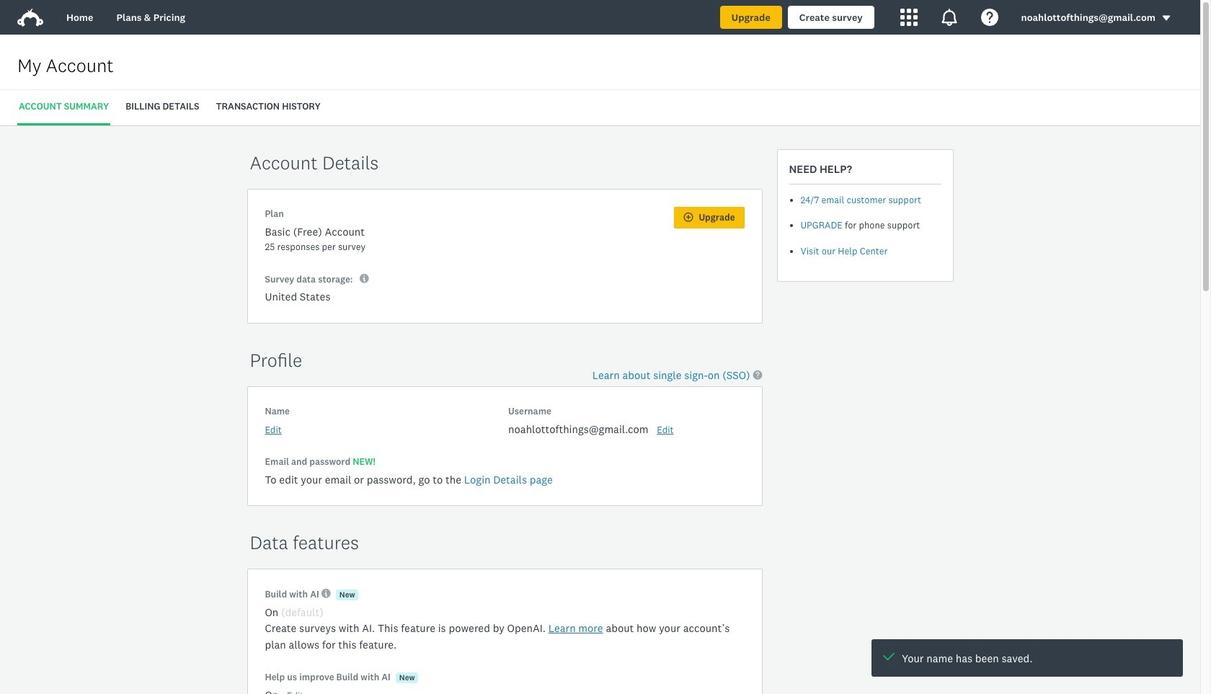 Task type: locate. For each thing, give the bounding box(es) containing it.
products icon image
[[900, 9, 917, 26], [940, 9, 958, 26]]

1 products icon image from the left
[[900, 9, 917, 26]]

0 horizontal spatial products icon image
[[900, 9, 917, 26]]

dropdown arrow image
[[1161, 13, 1171, 23]]

surveymonkey logo image
[[17, 9, 43, 27]]

1 horizontal spatial products icon image
[[940, 9, 958, 26]]

help icon image
[[981, 9, 998, 26]]



Task type: vqa. For each thing, say whether or not it's contained in the screenshot.
Help Icon
yes



Task type: describe. For each thing, give the bounding box(es) containing it.
2 products icon image from the left
[[940, 9, 958, 26]]



